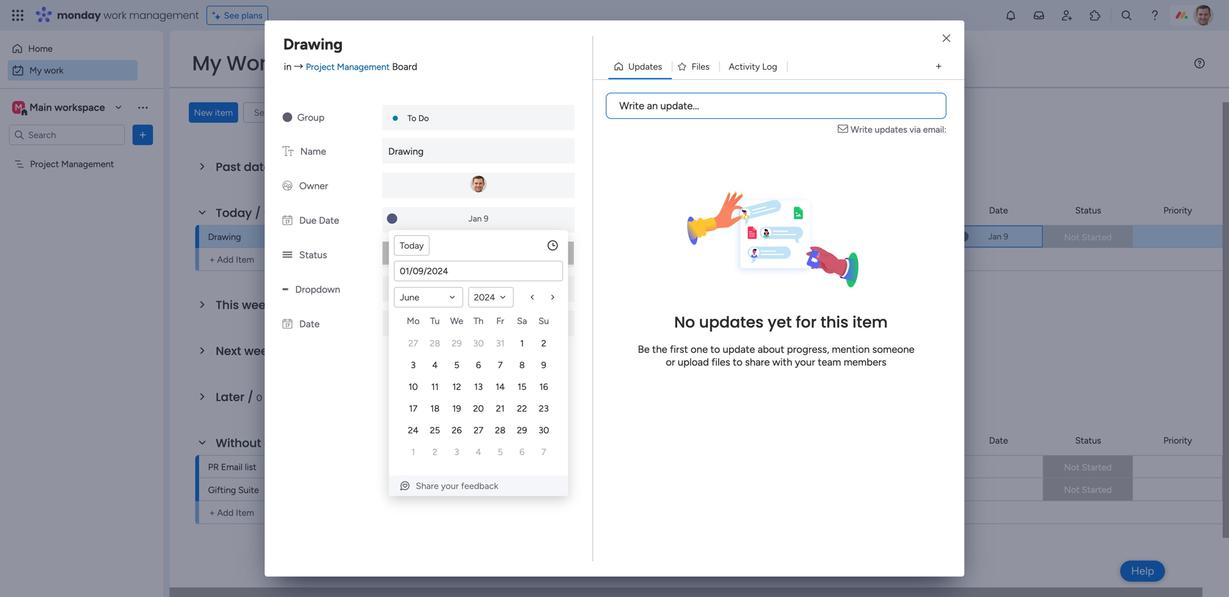 Task type: locate. For each thing, give the bounding box(es) containing it.
friday element
[[489, 314, 511, 333]]

2 horizontal spatial 1
[[520, 338, 524, 349]]

30 button down 23
[[534, 421, 553, 440]]

0 horizontal spatial 7 button
[[491, 356, 510, 375]]

0 vertical spatial updates
[[875, 124, 907, 135]]

/ left 0 at the left bottom of the page
[[247, 390, 253, 406]]

6 button down 22 button
[[512, 443, 532, 462]]

management
[[129, 8, 199, 22]]

help
[[1131, 565, 1154, 578]]

2 vertical spatial not started
[[1064, 485, 1112, 496]]

via
[[910, 124, 921, 135]]

next image
[[548, 293, 558, 303]]

0 horizontal spatial item
[[215, 107, 233, 118]]

5 button up 12 button
[[447, 356, 466, 375]]

30 for the rightmost 30 button
[[539, 425, 549, 436]]

work
[[103, 8, 126, 22], [44, 65, 63, 76]]

+ add item down the gifting suite
[[209, 508, 254, 519]]

1 button
[[512, 334, 532, 353], [404, 443, 423, 462]]

0 horizontal spatial jan
[[469, 214, 482, 224]]

7 down 31
[[498, 360, 503, 371]]

0 horizontal spatial group
[[297, 112, 325, 124]]

3 button
[[404, 356, 423, 375], [447, 443, 466, 462]]

group
[[297, 112, 325, 124], [672, 205, 698, 216]]

3 for the leftmost 3 button
[[411, 360, 416, 371]]

1 horizontal spatial my
[[192, 49, 221, 77]]

today up june
[[400, 240, 424, 251]]

1 vertical spatial updates
[[699, 312, 764, 334]]

30 down 23
[[539, 425, 549, 436]]

1 vertical spatial 29 button
[[512, 421, 532, 440]]

0 horizontal spatial 2 button
[[425, 443, 445, 462]]

drawing down to
[[388, 146, 424, 157]]

4 button up "share your feedback" link at bottom left
[[469, 443, 488, 462]]

4 up 11
[[432, 360, 438, 371]]

2 vertical spatial item
[[853, 312, 888, 334]]

27 button right 26 button at the left of the page
[[469, 421, 488, 440]]

add up this
[[217, 254, 234, 265]]

plans
[[241, 10, 263, 21]]

add down gifting on the bottom left
[[217, 508, 234, 519]]

0 horizontal spatial 28
[[430, 338, 440, 349]]

+ add item up this
[[209, 254, 254, 265]]

1 button down 24
[[404, 443, 423, 462]]

someone
[[872, 344, 915, 356]]

/
[[280, 159, 286, 175], [255, 205, 261, 222], [275, 297, 281, 314], [277, 343, 283, 360], [247, 390, 253, 406], [305, 436, 311, 452]]

7 for topmost 7 button
[[498, 360, 503, 371]]

7 down 23
[[541, 447, 546, 458]]

previous image
[[527, 293, 537, 303]]

my down home
[[29, 65, 42, 76]]

2 horizontal spatial drawing
[[388, 146, 424, 157]]

not started for gifting suite
[[1064, 485, 1112, 496]]

2 started from the top
[[1082, 463, 1112, 473]]

today for today / 1 item
[[216, 205, 252, 222]]

27 down monday element
[[408, 338, 418, 349]]

project inside 'link'
[[752, 233, 781, 244]]

30 button down thursday 'element'
[[469, 334, 488, 353]]

2 item from the top
[[236, 508, 254, 519]]

0 vertical spatial project management
[[30, 159, 114, 170]]

1 vertical spatial project management link
[[750, 226, 869, 249]]

today for today
[[400, 240, 424, 251]]

30 for the left 30 button
[[473, 338, 484, 349]]

1 horizontal spatial 28 button
[[491, 421, 510, 440]]

0 horizontal spatial 28 button
[[425, 334, 445, 353]]

1 + add item from the top
[[209, 254, 254, 265]]

0 vertical spatial 28
[[430, 338, 440, 349]]

0 vertical spatial not
[[1064, 232, 1080, 243]]

item right new
[[215, 107, 233, 118]]

0 vertical spatial jan 9
[[469, 214, 489, 224]]

27 right 26 button at the left of the page
[[474, 425, 483, 436]]

1 vertical spatial management
[[61, 159, 114, 170]]

4 for bottom 4 button
[[476, 447, 481, 458]]

2 + from the top
[[209, 508, 215, 519]]

1 for 1 button to the bottom
[[411, 447, 415, 458]]

3 button down 26 button at the left of the page
[[447, 443, 466, 462]]

files button
[[672, 56, 719, 77]]

27 button down monday element
[[404, 334, 423, 353]]

0 vertical spatial project
[[306, 61, 335, 72]]

your right share
[[441, 481, 459, 492]]

29 down 22
[[517, 425, 527, 436]]

option
[[0, 153, 163, 155]]

+
[[209, 254, 215, 265], [209, 508, 215, 519]]

3 up 10
[[411, 360, 416, 371]]

0 vertical spatial group
[[297, 112, 325, 124]]

None search field
[[243, 102, 360, 123]]

share
[[416, 481, 439, 492]]

1 horizontal spatial 27 button
[[469, 421, 488, 440]]

0 horizontal spatial 4 button
[[425, 356, 445, 375]]

0 vertical spatial 2 button
[[534, 334, 553, 353]]

items right do
[[432, 107, 454, 118]]

27 for the right 27 button
[[474, 425, 483, 436]]

item up mention
[[853, 312, 888, 334]]

2 horizontal spatial item
[[853, 312, 888, 334]]

grid
[[402, 314, 555, 464]]

files
[[712, 357, 730, 369]]

see
[[224, 10, 239, 21]]

tuesday element
[[424, 314, 446, 333]]

project inside list box
[[30, 159, 59, 170]]

1 vertical spatial 27 button
[[469, 421, 488, 440]]

7
[[498, 360, 503, 371], [541, 447, 546, 458]]

1 inside today / 1 item
[[264, 209, 268, 220]]

project management list box
[[0, 151, 163, 348]]

0 horizontal spatial 6 button
[[469, 356, 488, 375]]

0
[[256, 393, 262, 404]]

dapulse date column image
[[283, 215, 292, 227]]

project
[[306, 61, 335, 72], [30, 159, 59, 170], [752, 233, 781, 244]]

3 down 26 in the bottom left of the page
[[454, 447, 459, 458]]

1 add from the top
[[217, 254, 234, 265]]

1 vertical spatial your
[[441, 481, 459, 492]]

week right next
[[244, 343, 274, 360]]

0 vertical spatial item
[[236, 254, 254, 265]]

1 horizontal spatial 7
[[541, 447, 546, 458]]

v2 multiple person column image
[[283, 181, 292, 192]]

0 vertical spatial week
[[242, 297, 272, 314]]

management inside 'link'
[[783, 233, 836, 244]]

1 vertical spatial 5 button
[[491, 443, 510, 462]]

2 not from the top
[[1064, 463, 1080, 473]]

1 vertical spatial work
[[44, 65, 63, 76]]

1 horizontal spatial 6
[[520, 447, 525, 458]]

row group containing 27
[[402, 333, 555, 464]]

hide
[[388, 107, 407, 118]]

work right monday
[[103, 8, 126, 22]]

/ right this
[[275, 297, 281, 314]]

2024 button
[[468, 287, 514, 308]]

activity
[[729, 61, 760, 72]]

main
[[29, 101, 52, 114]]

0 horizontal spatial 30
[[473, 338, 484, 349]]

6 up 13 button
[[476, 360, 481, 371]]

0 horizontal spatial board
[[392, 61, 417, 73]]

5 up feedback
[[498, 447, 503, 458]]

1 vertical spatial not
[[1064, 463, 1080, 473]]

this week /
[[216, 297, 284, 314]]

1 vertical spatial 4
[[476, 447, 481, 458]]

0 horizontal spatial 2
[[433, 447, 438, 458]]

5 button up feedback
[[491, 443, 510, 462]]

week for this
[[242, 297, 272, 314]]

1 vertical spatial items
[[264, 393, 287, 404]]

my work
[[192, 49, 278, 77]]

6
[[476, 360, 481, 371], [520, 447, 525, 458]]

0 horizontal spatial jan 9
[[469, 214, 489, 224]]

thursday element
[[468, 314, 489, 333]]

home link
[[8, 38, 138, 59]]

7 button down 23
[[534, 443, 553, 462]]

add
[[217, 254, 234, 265], [217, 508, 234, 519]]

saturday element
[[511, 314, 533, 333]]

2 button down '25' button
[[425, 443, 445, 462]]

0 vertical spatial your
[[795, 357, 815, 369]]

monday
[[57, 8, 101, 22]]

0 horizontal spatial write
[[619, 100, 644, 112]]

30 down thursday 'element'
[[473, 338, 484, 349]]

1 horizontal spatial work
[[103, 8, 126, 22]]

11
[[431, 382, 439, 393]]

0 horizontal spatial 30 button
[[469, 334, 488, 353]]

1 horizontal spatial 5
[[498, 447, 503, 458]]

1 vertical spatial +
[[209, 508, 215, 519]]

1 horizontal spatial drawing
[[283, 35, 343, 53]]

Date field
[[395, 262, 562, 281]]

29
[[452, 338, 462, 349], [517, 425, 527, 436]]

or
[[666, 357, 675, 369]]

1 horizontal spatial today
[[400, 240, 424, 251]]

5 up 12 button
[[454, 360, 459, 371]]

28 down tuesday element
[[430, 338, 440, 349]]

0 vertical spatial project management link
[[306, 61, 390, 72]]

updates for no
[[699, 312, 764, 334]]

3 not started from the top
[[1064, 485, 1112, 496]]

1 vertical spatial started
[[1082, 463, 1112, 473]]

past dates /
[[216, 159, 289, 175]]

date
[[989, 205, 1008, 216], [319, 215, 339, 227], [299, 319, 320, 330], [989, 436, 1008, 447]]

9 button
[[534, 356, 553, 375]]

due date
[[299, 215, 339, 227]]

0 vertical spatial 3
[[411, 360, 416, 371]]

today down past
[[216, 205, 252, 222]]

your down progress,
[[795, 357, 815, 369]]

2 horizontal spatial management
[[783, 233, 836, 244]]

1 vertical spatial add
[[217, 508, 234, 519]]

0 vertical spatial 27
[[408, 338, 418, 349]]

17 button
[[404, 399, 423, 419]]

Search in workspace field
[[27, 128, 107, 142]]

email
[[221, 462, 243, 473]]

today button
[[394, 236, 430, 256]]

5
[[454, 360, 459, 371], [498, 447, 503, 458]]

status inside no updates yet for this item dialog
[[299, 250, 327, 261]]

1 vertical spatial drawing
[[388, 146, 424, 157]]

1 vertical spatial 3 button
[[447, 443, 466, 462]]

28 button down 21 button on the left of page
[[491, 421, 510, 440]]

3 not from the top
[[1064, 485, 1080, 496]]

updates up update
[[699, 312, 764, 334]]

terry turtle image
[[1193, 5, 1214, 26]]

11 button
[[425, 378, 445, 397]]

2 vertical spatial started
[[1082, 485, 1112, 496]]

3 button up 10
[[404, 356, 423, 375]]

20
[[473, 404, 484, 415]]

to do
[[407, 113, 429, 124]]

1 down 24
[[411, 447, 415, 458]]

1 vertical spatial priority
[[1164, 436, 1192, 447]]

work down home
[[44, 65, 63, 76]]

3
[[411, 360, 416, 371], [454, 447, 459, 458]]

4 up "share your feedback" link at bottom left
[[476, 447, 481, 458]]

1 left dapulse date column icon
[[264, 209, 268, 220]]

/ down dapulse text column icon
[[280, 159, 286, 175]]

add time image
[[546, 239, 559, 252]]

envelope o image
[[838, 123, 851, 136]]

2 vertical spatial 1
[[411, 447, 415, 458]]

1 horizontal spatial 4 button
[[469, 443, 488, 462]]

item inside button
[[215, 107, 233, 118]]

without a date /
[[216, 436, 314, 452]]

owner
[[299, 181, 328, 192]]

→
[[294, 61, 303, 73]]

0 horizontal spatial 1 button
[[404, 443, 423, 462]]

2 add from the top
[[217, 508, 234, 519]]

drawing down today / 1 item
[[208, 232, 241, 243]]

inbox image
[[1033, 9, 1045, 22]]

this
[[216, 297, 239, 314]]

item inside today / 1 item
[[270, 209, 288, 220]]

3 started from the top
[[1082, 485, 1112, 496]]

drawing up →
[[283, 35, 343, 53]]

su
[[539, 316, 549, 327]]

0 vertical spatial 29
[[452, 338, 462, 349]]

4 for the topmost 4 button
[[432, 360, 438, 371]]

1 horizontal spatial 1
[[411, 447, 415, 458]]

28
[[430, 338, 440, 349], [495, 425, 506, 436]]

write inside button
[[619, 100, 644, 112]]

mention
[[832, 344, 870, 356]]

apps image
[[1089, 9, 1102, 22]]

1 horizontal spatial updates
[[875, 124, 907, 135]]

home option
[[8, 38, 138, 59]]

4 button up 11
[[425, 356, 445, 375]]

project management link inside no updates yet for this item dialog
[[306, 61, 390, 72]]

write left the via
[[851, 124, 873, 135]]

30 button
[[469, 334, 488, 353], [534, 421, 553, 440]]

28 down 21 button on the left of page
[[495, 425, 506, 436]]

1 horizontal spatial 6 button
[[512, 443, 532, 462]]

write for write an update...
[[619, 100, 644, 112]]

work inside my work option
[[44, 65, 63, 76]]

row group
[[402, 333, 555, 464]]

0 vertical spatial write
[[619, 100, 644, 112]]

1 down saturday element
[[520, 338, 524, 349]]

1 vertical spatial 3
[[454, 447, 459, 458]]

to down update
[[733, 357, 743, 369]]

2 vertical spatial drawing
[[208, 232, 241, 243]]

2 horizontal spatial project
[[752, 233, 781, 244]]

1 horizontal spatial 7 button
[[534, 443, 553, 462]]

updates for write
[[875, 124, 907, 135]]

to up files
[[711, 344, 720, 356]]

2 not started from the top
[[1064, 463, 1112, 473]]

0 horizontal spatial work
[[44, 65, 63, 76]]

29 down wednesday element
[[452, 338, 462, 349]]

1 button down saturday element
[[512, 334, 532, 353]]

v2 status image
[[283, 250, 292, 261]]

29 button down 22 button
[[512, 421, 532, 440]]

2 button down sunday element
[[534, 334, 553, 353]]

0 vertical spatial board
[[392, 61, 417, 73]]

1 horizontal spatial 30
[[539, 425, 549, 436]]

status
[[1075, 205, 1101, 216], [299, 250, 327, 261], [1075, 436, 1101, 447]]

2 priority from the top
[[1164, 436, 1192, 447]]

my left work
[[192, 49, 221, 77]]

28 button down tuesday element
[[425, 334, 445, 353]]

2 down sunday element
[[541, 338, 546, 349]]

1 horizontal spatial 4
[[476, 447, 481, 458]]

29 button down wednesday element
[[447, 334, 466, 353]]

yet
[[768, 312, 792, 334]]

6 button up 13 button
[[469, 356, 488, 375]]

7 button left the 8
[[491, 356, 510, 375]]

21
[[496, 404, 505, 415]]

0 vertical spatial 30
[[473, 338, 484, 349]]

1 horizontal spatial 27
[[474, 425, 483, 436]]

not
[[1064, 232, 1080, 243], [1064, 463, 1080, 473], [1064, 485, 1080, 496]]

week for next
[[244, 343, 274, 360]]

item down the "v2 multiple person column" icon
[[270, 209, 288, 220]]

0 horizontal spatial 29
[[452, 338, 462, 349]]

1 vertical spatial board
[[798, 205, 822, 216]]

fr
[[496, 316, 504, 327]]

items right 0 at the left bottom of the page
[[264, 393, 287, 404]]

the
[[652, 344, 667, 356]]

0 vertical spatial jan
[[469, 214, 482, 224]]

1 horizontal spatial 29
[[517, 425, 527, 436]]

invite members image
[[1061, 9, 1074, 22]]

week right this
[[242, 297, 272, 314]]

my inside option
[[29, 65, 42, 76]]

item left v2 status image on the top left of page
[[236, 254, 254, 265]]

13 button
[[469, 378, 488, 397]]

1 vertical spatial 2 button
[[425, 443, 445, 462]]

your
[[795, 357, 815, 369], [441, 481, 459, 492]]

next week /
[[216, 343, 286, 360]]

project management inside list box
[[30, 159, 114, 170]]

1 vertical spatial to
[[733, 357, 743, 369]]

1 vertical spatial 28 button
[[491, 421, 510, 440]]

6 down 22 button
[[520, 447, 525, 458]]

workspace
[[54, 101, 105, 114]]

1 vertical spatial 1 button
[[404, 443, 423, 462]]

5 button
[[447, 356, 466, 375], [491, 443, 510, 462]]

started
[[1082, 232, 1112, 243], [1082, 463, 1112, 473], [1082, 485, 1112, 496]]

files
[[692, 61, 710, 72]]

2 down '25' button
[[433, 447, 438, 458]]

7 button
[[491, 356, 510, 375], [534, 443, 553, 462]]

1 vertical spatial group
[[672, 205, 698, 216]]

+ add item
[[209, 254, 254, 265], [209, 508, 254, 519]]

priority
[[1164, 205, 1192, 216], [1164, 436, 1192, 447]]

jan 9
[[469, 214, 489, 224], [988, 232, 1008, 242]]

today inside button
[[400, 240, 424, 251]]

2 vertical spatial 9
[[541, 360, 546, 371]]

work for monday
[[103, 8, 126, 22]]

9 inside button
[[541, 360, 546, 371]]

jan
[[469, 214, 482, 224], [988, 232, 1002, 242]]

0 vertical spatial 9
[[484, 214, 489, 224]]

write left an
[[619, 100, 644, 112]]

1 horizontal spatial jan 9
[[988, 232, 1008, 242]]

done
[[409, 107, 429, 118]]

item down suite
[[236, 508, 254, 519]]

updates left the via
[[875, 124, 907, 135]]

0 horizontal spatial 3
[[411, 360, 416, 371]]

14 button
[[491, 378, 510, 397]]



Task type: vqa. For each thing, say whether or not it's contained in the screenshot.
the top Status
yes



Task type: describe. For each thing, give the bounding box(es) containing it.
activity log button
[[719, 56, 787, 77]]

dropdown
[[295, 284, 340, 296]]

th
[[474, 316, 484, 327]]

1 vertical spatial jan 9
[[988, 232, 1008, 242]]

help image
[[1149, 9, 1161, 22]]

sa
[[517, 316, 527, 327]]

item inside dialog
[[853, 312, 888, 334]]

be
[[638, 344, 650, 356]]

see plans button
[[207, 6, 268, 25]]

upload
[[678, 357, 709, 369]]

1 vertical spatial project management
[[752, 233, 836, 244]]

do
[[418, 113, 429, 124]]

tu
[[430, 316, 440, 327]]

workspace image
[[12, 101, 25, 115]]

project inside in → project management board
[[306, 61, 335, 72]]

1 + from the top
[[209, 254, 215, 265]]

share
[[745, 357, 770, 369]]

work for my
[[44, 65, 63, 76]]

dapulse date column image
[[283, 319, 292, 330]]

0 vertical spatial 6 button
[[469, 356, 488, 375]]

updates button
[[609, 56, 672, 77]]

9 inside no updates yet for this item dialog
[[484, 214, 489, 224]]

0 vertical spatial to
[[711, 344, 720, 356]]

0 vertical spatial status
[[1075, 205, 1101, 216]]

with
[[772, 357, 792, 369]]

2 for the top 2 button
[[541, 338, 546, 349]]

1 started from the top
[[1082, 232, 1112, 243]]

my work option
[[8, 60, 138, 81]]

workspace selection element
[[12, 100, 107, 117]]

1 horizontal spatial 5 button
[[491, 443, 510, 462]]

25 button
[[425, 421, 445, 440]]

new item
[[194, 107, 233, 118]]

12
[[452, 382, 461, 393]]

jan 9 inside no updates yet for this item dialog
[[469, 214, 489, 224]]

jan inside no updates yet for this item dialog
[[469, 214, 482, 224]]

0 vertical spatial 5 button
[[447, 356, 466, 375]]

31
[[496, 338, 505, 349]]

sunday element
[[533, 314, 555, 333]]

1 horizontal spatial 29 button
[[512, 421, 532, 440]]

2 for 2 button to the left
[[433, 447, 438, 458]]

0 vertical spatial drawing
[[283, 35, 343, 53]]

write updates via email:
[[851, 124, 947, 135]]

started for pr email list
[[1082, 463, 1112, 473]]

select product image
[[12, 9, 24, 22]]

june
[[400, 292, 419, 303]]

1 item from the top
[[236, 254, 254, 265]]

7 for 7 button to the bottom
[[541, 447, 546, 458]]

0 vertical spatial 27 button
[[404, 334, 423, 353]]

work
[[226, 49, 278, 77]]

see plans
[[224, 10, 263, 21]]

search everything image
[[1120, 9, 1133, 22]]

share your feedback
[[416, 481, 498, 492]]

1 priority from the top
[[1164, 205, 1192, 216]]

close image
[[943, 34, 950, 43]]

1 vertical spatial 28
[[495, 425, 506, 436]]

1 vertical spatial 5
[[498, 447, 503, 458]]

home
[[28, 43, 53, 54]]

/ down dapulse date column image
[[277, 343, 283, 360]]

1 horizontal spatial 30 button
[[534, 421, 553, 440]]

notifications image
[[1005, 9, 1017, 22]]

27 for the top 27 button
[[408, 338, 418, 349]]

write for write updates via email:
[[851, 124, 873, 135]]

0 horizontal spatial drawing
[[208, 232, 241, 243]]

23
[[539, 404, 549, 415]]

not for pr email list
[[1064, 463, 1080, 473]]

later
[[216, 390, 245, 406]]

not for gifting suite
[[1064, 485, 1080, 496]]

v2 sun image
[[283, 112, 292, 124]]

8 button
[[512, 356, 532, 375]]

share your feedback link
[[399, 480, 558, 493]]

wednesday element
[[446, 314, 468, 333]]

22
[[517, 404, 527, 415]]

24
[[408, 425, 419, 436]]

0 vertical spatial 29 button
[[447, 334, 466, 353]]

0 vertical spatial 28 button
[[425, 334, 445, 353]]

16 button
[[534, 378, 553, 397]]

group inside no updates yet for this item dialog
[[297, 112, 325, 124]]

10 button
[[404, 378, 423, 397]]

19 button
[[447, 399, 466, 419]]

past
[[216, 159, 241, 175]]

this
[[821, 312, 849, 334]]

management inside in → project management board
[[337, 61, 390, 72]]

1 horizontal spatial jan
[[988, 232, 1002, 242]]

to
[[407, 113, 416, 124]]

1 horizontal spatial 3 button
[[447, 443, 466, 462]]

gifting
[[208, 485, 236, 496]]

today / 1 item
[[216, 205, 288, 222]]

board inside no updates yet for this item dialog
[[392, 61, 417, 73]]

0 vertical spatial 4 button
[[425, 356, 445, 375]]

we
[[450, 316, 463, 327]]

update
[[723, 344, 755, 356]]

date
[[275, 436, 302, 452]]

1 horizontal spatial group
[[672, 205, 698, 216]]

write an update... button
[[606, 93, 947, 119]]

1 not started from the top
[[1064, 232, 1112, 243]]

Filter dashboard by text search field
[[243, 102, 360, 123]]

18
[[430, 404, 440, 415]]

26
[[452, 425, 462, 436]]

monday work management
[[57, 8, 199, 22]]

your inside be the first one to update about progress, mention someone or upload files to share with your team members
[[795, 357, 815, 369]]

about
[[758, 344, 785, 356]]

m
[[15, 102, 22, 113]]

no
[[674, 312, 695, 334]]

management inside list box
[[61, 159, 114, 170]]

suite
[[238, 485, 259, 496]]

items inside later / 0 items
[[264, 393, 287, 404]]

my work
[[29, 65, 63, 76]]

gifting suite
[[208, 485, 259, 496]]

v2 dropdown column image
[[283, 284, 288, 296]]

0 vertical spatial 6
[[476, 360, 481, 371]]

in → project management board
[[284, 61, 417, 73]]

1 for top 1 button
[[520, 338, 524, 349]]

june button
[[394, 287, 463, 308]]

add view image
[[936, 62, 941, 71]]

2 vertical spatial status
[[1075, 436, 1101, 447]]

0 vertical spatial 7 button
[[491, 356, 510, 375]]

updates
[[628, 61, 662, 72]]

first
[[670, 344, 688, 356]]

25
[[430, 425, 440, 436]]

monday element
[[402, 314, 424, 333]]

14
[[496, 382, 505, 393]]

not started for pr email list
[[1064, 463, 1112, 473]]

1 vertical spatial 6 button
[[512, 443, 532, 462]]

31 button
[[491, 334, 510, 353]]

2 + add item from the top
[[209, 508, 254, 519]]

your inside "share your feedback" link
[[441, 481, 459, 492]]

dapulse text column image
[[283, 146, 293, 157]]

feedback
[[461, 481, 498, 492]]

23 button
[[534, 399, 553, 419]]

2 horizontal spatial 9
[[1004, 232, 1008, 242]]

22 button
[[512, 399, 532, 419]]

team
[[818, 357, 841, 369]]

my for my work
[[192, 49, 221, 77]]

started for gifting suite
[[1082, 485, 1112, 496]]

1 vertical spatial 29
[[517, 425, 527, 436]]

log
[[762, 61, 777, 72]]

be the first one to update about progress, mention someone or upload files to share with your team members
[[638, 344, 915, 369]]

3 for 3 button to the right
[[454, 447, 459, 458]]

mo
[[407, 316, 420, 327]]

17
[[409, 404, 418, 415]]

21 button
[[491, 399, 510, 419]]

1 horizontal spatial items
[[432, 107, 454, 118]]

/ right the date
[[305, 436, 311, 452]]

help button
[[1120, 561, 1165, 583]]

update...
[[660, 100, 699, 112]]

new item button
[[189, 102, 238, 123]]

24 button
[[404, 421, 423, 440]]

0 horizontal spatial 3 button
[[404, 356, 423, 375]]

1 horizontal spatial board
[[798, 205, 822, 216]]

1 vertical spatial 7 button
[[534, 443, 553, 462]]

0 vertical spatial 1 button
[[512, 334, 532, 353]]

my for my work
[[29, 65, 42, 76]]

in
[[284, 61, 292, 73]]

one
[[691, 344, 708, 356]]

grid containing mo
[[402, 314, 555, 464]]

without
[[216, 436, 261, 452]]

20 button
[[469, 399, 488, 419]]

1 vertical spatial 4 button
[[469, 443, 488, 462]]

0 horizontal spatial 5
[[454, 360, 459, 371]]

email:
[[923, 124, 947, 135]]

/ left dapulse date column icon
[[255, 205, 261, 222]]

no updates yet for this item dialog
[[0, 0, 1229, 598]]

my work link
[[8, 60, 138, 81]]

dates
[[244, 159, 277, 175]]

15 button
[[512, 378, 532, 397]]

1 not from the top
[[1064, 232, 1080, 243]]

list
[[245, 462, 256, 473]]

10
[[409, 382, 418, 393]]



